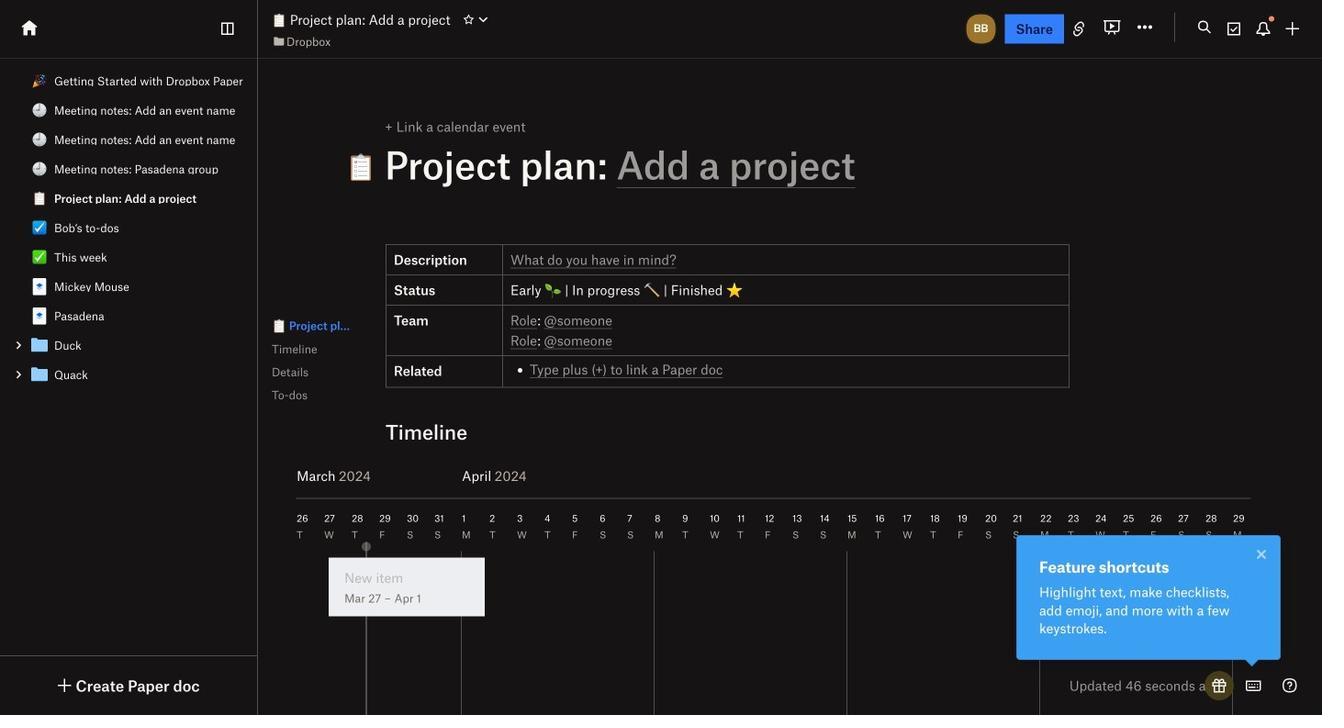 Task type: vqa. For each thing, say whether or not it's contained in the screenshot.
of
no



Task type: locate. For each thing, give the bounding box(es) containing it.
heading
[[346, 141, 1038, 188]]

2 nine o'clock image from the top
[[32, 162, 47, 176]]

2 vertical spatial template content image
[[28, 364, 51, 386]]

0 vertical spatial template content image
[[28, 276, 51, 298]]

0 vertical spatial clipboard image
[[272, 13, 287, 28]]

template content image for expand folder image
[[28, 364, 51, 386]]

close image
[[1251, 544, 1273, 566]]

/ contents list
[[0, 66, 257, 389]]

clipboard image
[[272, 13, 287, 28], [272, 319, 287, 333]]

1 vertical spatial nine o'clock image
[[32, 162, 47, 176]]

1 vertical spatial template content image
[[28, 334, 51, 356]]

2 template content image from the top
[[28, 334, 51, 356]]

0 vertical spatial nine o'clock image
[[32, 132, 47, 147]]

2 clipboard image from the top
[[272, 319, 287, 333]]

nine o'clock image
[[32, 132, 47, 147], [32, 162, 47, 176]]

overlay image
[[1251, 544, 1273, 566]]

template content image right expand folder image
[[28, 364, 51, 386]]

template content image down check mark button icon
[[28, 276, 51, 298]]

1 vertical spatial clipboard image
[[272, 319, 287, 333]]

nine o'clock image down nine o'clock image
[[32, 132, 47, 147]]

1 clipboard image from the top
[[272, 13, 287, 28]]

navigation
[[253, 296, 432, 426]]

template content image right expand folder icon
[[28, 334, 51, 356]]

3 template content image from the top
[[28, 364, 51, 386]]

nine o'clock image up clipboard icon
[[32, 162, 47, 176]]

template content image
[[28, 276, 51, 298], [28, 334, 51, 356], [28, 364, 51, 386]]

check mark button image
[[32, 250, 47, 265]]



Task type: describe. For each thing, give the bounding box(es) containing it.
expand folder image
[[12, 368, 25, 381]]

expand folder image
[[12, 339, 25, 352]]

template content image for expand folder icon
[[28, 334, 51, 356]]

1 nine o'clock image from the top
[[32, 132, 47, 147]]

1 template content image from the top
[[28, 276, 51, 298]]

party popper image
[[32, 73, 47, 88]]

check box with check image
[[32, 220, 47, 235]]

nine o'clock image
[[32, 103, 47, 118]]

clipboard image
[[32, 191, 47, 206]]

template content image
[[28, 305, 51, 327]]



